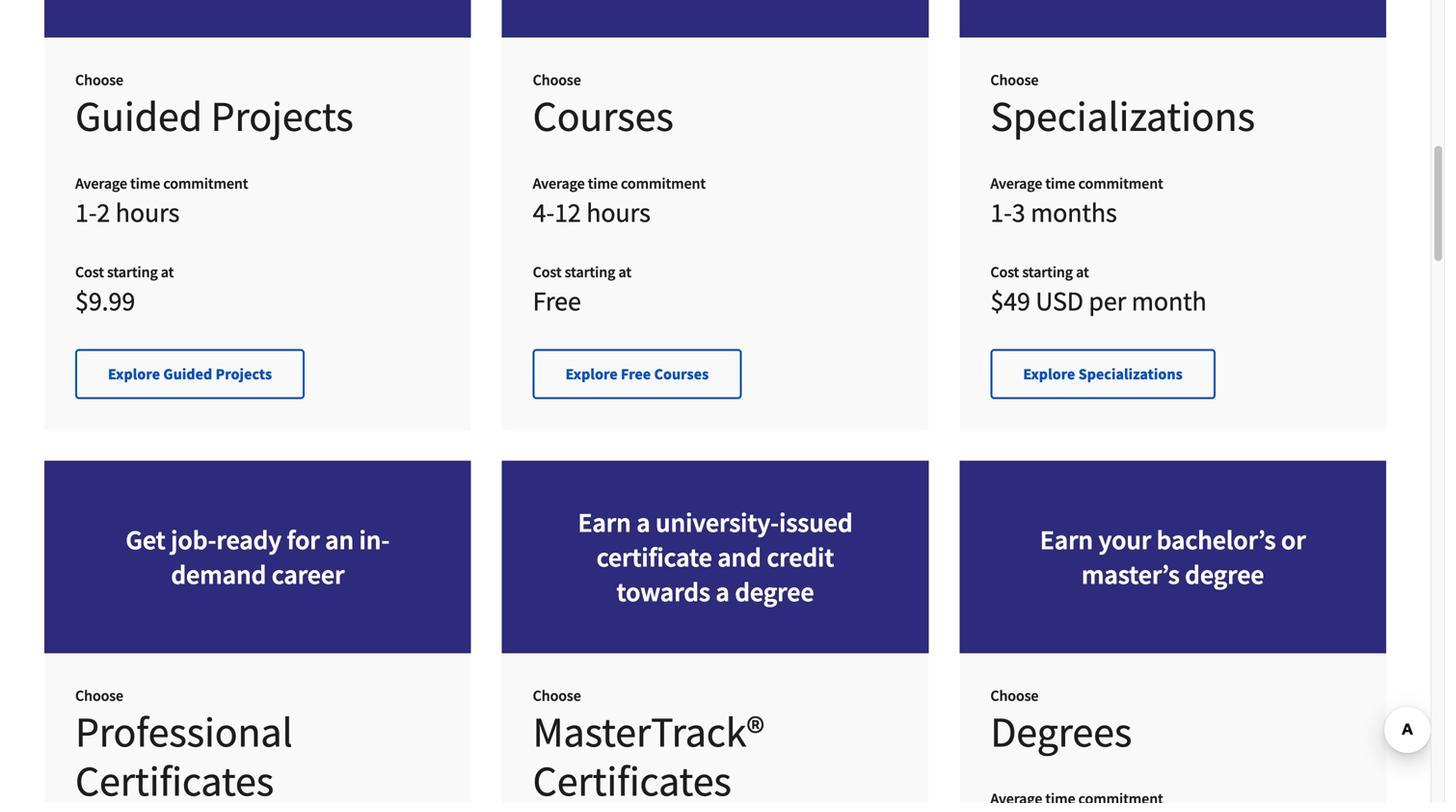 Task type: vqa. For each thing, say whether or not it's contained in the screenshot.


Task type: describe. For each thing, give the bounding box(es) containing it.
at for specializations
[[1076, 263, 1089, 282]]

university-
[[656, 506, 779, 540]]

hours for guided
[[115, 196, 180, 229]]

starting for specializations
[[1022, 263, 1073, 282]]

certificates for professional
[[75, 755, 274, 804]]

0 horizontal spatial a
[[636, 506, 650, 540]]

month
[[1132, 284, 1207, 318]]

average time commitment 1-2 hours
[[75, 174, 248, 229]]

guided for choose guided projects
[[75, 89, 202, 143]]

time for specializations
[[1045, 174, 1075, 193]]

starting for guided projects
[[107, 263, 158, 282]]

for
[[287, 523, 320, 557]]

cost for guided
[[75, 263, 104, 282]]

choose professional certificates
[[75, 687, 293, 804]]

issued
[[779, 506, 853, 540]]

at for courses
[[618, 263, 631, 282]]

an
[[325, 523, 354, 557]]

projects for choose guided projects
[[211, 89, 353, 143]]

explore for guided
[[108, 365, 160, 384]]

master's
[[1082, 558, 1180, 592]]

choose for guided
[[75, 71, 123, 90]]

per
[[1089, 284, 1126, 318]]

explore specializations
[[1023, 365, 1183, 384]]

explore guided projects
[[108, 365, 272, 384]]

choose specializations
[[990, 71, 1255, 143]]

get job-ready for an in- demand career
[[126, 523, 390, 592]]

job-
[[171, 523, 216, 557]]

$9.99
[[75, 284, 135, 318]]

mastertrack®
[[533, 706, 764, 759]]

starting for courses
[[565, 263, 615, 282]]

towards
[[617, 575, 710, 609]]

choose courses
[[533, 71, 674, 143]]

explore free courses button
[[533, 349, 742, 399]]

choose for professional
[[75, 687, 123, 706]]

specializations for choose specializations
[[990, 89, 1255, 143]]

cost starting at free
[[533, 263, 631, 318]]

earn for certificate
[[578, 506, 631, 540]]

average time commitment 4-12 hours
[[533, 174, 706, 229]]

usd
[[1036, 284, 1083, 318]]

explore for courses
[[566, 365, 618, 384]]

choose mastertrack® certificates
[[533, 687, 764, 804]]

demand
[[171, 558, 266, 592]]



Task type: locate. For each thing, give the bounding box(es) containing it.
starting up $9.99
[[107, 263, 158, 282]]

2 horizontal spatial starting
[[1022, 263, 1073, 282]]

1 horizontal spatial starting
[[565, 263, 615, 282]]

starting inside the cost starting at $49 usd per month
[[1022, 263, 1073, 282]]

1 at from the left
[[161, 263, 174, 282]]

starting inside "cost starting at free"
[[565, 263, 615, 282]]

average up the 12
[[533, 174, 585, 193]]

2 average from the left
[[533, 174, 585, 193]]

hours inside the "average time commitment 4-12 hours"
[[586, 196, 650, 229]]

0 vertical spatial free
[[533, 284, 581, 318]]

earn a university-issued certificate and credit towards a degree
[[578, 506, 853, 609]]

1 vertical spatial projects
[[216, 365, 272, 384]]

1 time from the left
[[130, 174, 160, 193]]

1 starting from the left
[[107, 263, 158, 282]]

certificates inside choose professional certificates
[[75, 755, 274, 804]]

1 horizontal spatial at
[[618, 263, 631, 282]]

hours right 2
[[115, 196, 180, 229]]

free inside "cost starting at free"
[[533, 284, 581, 318]]

2
[[97, 196, 110, 229]]

hours for courses
[[586, 196, 650, 229]]

average up 3
[[990, 174, 1042, 193]]

time inside average time commitment 1-2 hours
[[130, 174, 160, 193]]

explore
[[108, 365, 160, 384], [566, 365, 618, 384], [1023, 365, 1075, 384]]

a
[[636, 506, 650, 540], [716, 575, 729, 609]]

guided for explore guided projects
[[163, 365, 212, 384]]

earn
[[578, 506, 631, 540], [1040, 523, 1093, 557]]

1 horizontal spatial certificates
[[533, 755, 731, 804]]

at
[[161, 263, 174, 282], [618, 263, 631, 282], [1076, 263, 1089, 282]]

2 1- from the left
[[990, 196, 1012, 229]]

at inside "cost starting at $9.99"
[[161, 263, 174, 282]]

earn for master's
[[1040, 523, 1093, 557]]

commitment inside the "average time commitment 4-12 hours"
[[621, 174, 706, 193]]

1 horizontal spatial explore
[[566, 365, 618, 384]]

3 time from the left
[[1045, 174, 1075, 193]]

choose inside choose courses
[[533, 71, 581, 90]]

or
[[1281, 523, 1306, 557]]

in-
[[359, 523, 390, 557]]

1 average from the left
[[75, 174, 127, 193]]

projects inside choose guided projects
[[211, 89, 353, 143]]

2 cost from the left
[[533, 263, 562, 282]]

1 vertical spatial free
[[621, 365, 651, 384]]

choose for specializations
[[990, 71, 1039, 90]]

12
[[554, 196, 581, 229]]

choose inside choose guided projects
[[75, 71, 123, 90]]

1 certificates from the left
[[75, 755, 274, 804]]

2 certificates from the left
[[533, 755, 731, 804]]

and
[[717, 541, 761, 574]]

0 horizontal spatial free
[[533, 284, 581, 318]]

1 horizontal spatial hours
[[586, 196, 650, 229]]

1- for guided
[[75, 196, 97, 229]]

1 cost from the left
[[75, 263, 104, 282]]

credit
[[767, 541, 834, 574]]

1- for specializations
[[990, 196, 1012, 229]]

average inside average time commitment 1-3 months
[[990, 174, 1042, 193]]

commitment for guided
[[163, 174, 248, 193]]

cost down 4-
[[533, 263, 562, 282]]

choose for degrees
[[990, 687, 1039, 706]]

cost starting at $49 usd per month
[[990, 263, 1207, 318]]

explore guided projects button
[[75, 349, 305, 399]]

time
[[130, 174, 160, 193], [588, 174, 618, 193], [1045, 174, 1075, 193]]

0 horizontal spatial certificates
[[75, 755, 274, 804]]

choose for courses
[[533, 71, 581, 90]]

degree inside earn your bachelor's or master's degree
[[1185, 558, 1264, 592]]

commitment for specializations
[[1078, 174, 1163, 193]]

at down average time commitment 1-2 hours
[[161, 263, 174, 282]]

1 horizontal spatial degree
[[1185, 558, 1264, 592]]

cost inside "cost starting at free"
[[533, 263, 562, 282]]

choose inside choose degrees
[[990, 687, 1039, 706]]

hours right the 12
[[586, 196, 650, 229]]

2 at from the left
[[618, 263, 631, 282]]

earn inside earn your bachelor's or master's degree
[[1040, 523, 1093, 557]]

2 horizontal spatial at
[[1076, 263, 1089, 282]]

at up usd
[[1076, 263, 1089, 282]]

projects for explore guided projects
[[216, 365, 272, 384]]

explore down "cost starting at free"
[[566, 365, 618, 384]]

choose
[[75, 71, 123, 90], [533, 71, 581, 90], [990, 71, 1039, 90], [75, 687, 123, 706], [533, 687, 581, 706], [990, 687, 1039, 706]]

starting
[[107, 263, 158, 282], [565, 263, 615, 282], [1022, 263, 1073, 282]]

cost for specializations
[[990, 263, 1019, 282]]

earn up certificate
[[578, 506, 631, 540]]

$49
[[990, 284, 1030, 318]]

average time commitment 1-3 months
[[990, 174, 1163, 229]]

average inside average time commitment 1-2 hours
[[75, 174, 127, 193]]

guided inside choose guided projects
[[75, 89, 202, 143]]

0 horizontal spatial cost
[[75, 263, 104, 282]]

guided inside button
[[163, 365, 212, 384]]

projects inside button
[[216, 365, 272, 384]]

choose inside choose professional certificates
[[75, 687, 123, 706]]

earn your bachelor's or master's degree
[[1040, 523, 1306, 592]]

1- left months
[[990, 196, 1012, 229]]

at down the "average time commitment 4-12 hours"
[[618, 263, 631, 282]]

commitment inside average time commitment 1-3 months
[[1078, 174, 1163, 193]]

choose guided projects
[[75, 71, 353, 143]]

0 horizontal spatial hours
[[115, 196, 180, 229]]

4-
[[533, 196, 554, 229]]

explore free courses link
[[533, 349, 742, 399]]

explore inside 'button'
[[566, 365, 618, 384]]

specializations for explore specializations
[[1078, 365, 1183, 384]]

degree
[[1185, 558, 1264, 592], [735, 575, 814, 609]]

commitment
[[163, 174, 248, 193], [621, 174, 706, 193], [1078, 174, 1163, 193]]

2 horizontal spatial commitment
[[1078, 174, 1163, 193]]

0 vertical spatial courses
[[533, 89, 674, 143]]

at inside "cost starting at free"
[[618, 263, 631, 282]]

earn inside earn a university-issued certificate and credit towards a degree
[[578, 506, 631, 540]]

3 starting from the left
[[1022, 263, 1073, 282]]

2 explore from the left
[[566, 365, 618, 384]]

a up certificate
[[636, 506, 650, 540]]

choose for mastertrack®
[[533, 687, 581, 706]]

2 horizontal spatial explore
[[1023, 365, 1075, 384]]

your
[[1098, 523, 1151, 557]]

cost for courses
[[533, 263, 562, 282]]

free inside 'button'
[[621, 365, 651, 384]]

1 explore from the left
[[108, 365, 160, 384]]

time inside the "average time commitment 4-12 hours"
[[588, 174, 618, 193]]

0 vertical spatial projects
[[211, 89, 353, 143]]

cost up $9.99
[[75, 263, 104, 282]]

explore specializations button
[[990, 349, 1215, 399]]

professional
[[75, 706, 293, 759]]

hours inside average time commitment 1-2 hours
[[115, 196, 180, 229]]

0 horizontal spatial explore
[[108, 365, 160, 384]]

1 vertical spatial a
[[716, 575, 729, 609]]

at for guided
[[161, 263, 174, 282]]

get
[[126, 523, 165, 557]]

cost starting at $9.99
[[75, 263, 174, 318]]

0 vertical spatial guided
[[75, 89, 202, 143]]

degree down bachelor's
[[1185, 558, 1264, 592]]

1 vertical spatial specializations
[[1078, 365, 1183, 384]]

average for specializations
[[990, 174, 1042, 193]]

choose inside choose mastertrack® certificates
[[533, 687, 581, 706]]

specializations inside button
[[1078, 365, 1183, 384]]

0 horizontal spatial degree
[[735, 575, 814, 609]]

courses inside 'button'
[[654, 365, 709, 384]]

2 horizontal spatial cost
[[990, 263, 1019, 282]]

1- inside average time commitment 1-2 hours
[[75, 196, 97, 229]]

certificates inside choose mastertrack® certificates
[[533, 755, 731, 804]]

at inside the cost starting at $49 usd per month
[[1076, 263, 1089, 282]]

degree inside earn a university-issued certificate and credit towards a degree
[[735, 575, 814, 609]]

starting up usd
[[1022, 263, 1073, 282]]

months
[[1031, 196, 1117, 229]]

0 vertical spatial a
[[636, 506, 650, 540]]

1 horizontal spatial a
[[716, 575, 729, 609]]

a down 'and'
[[716, 575, 729, 609]]

2 starting from the left
[[565, 263, 615, 282]]

1 commitment from the left
[[163, 174, 248, 193]]

time for courses
[[588, 174, 618, 193]]

degrees
[[990, 706, 1132, 759]]

certificates for mastertrack®
[[533, 755, 731, 804]]

time inside average time commitment 1-3 months
[[1045, 174, 1075, 193]]

3 commitment from the left
[[1078, 174, 1163, 193]]

1 vertical spatial guided
[[163, 365, 212, 384]]

career
[[272, 558, 344, 592]]

starting down the 12
[[565, 263, 615, 282]]

courses
[[533, 89, 674, 143], [654, 365, 709, 384]]

commitment inside average time commitment 1-2 hours
[[163, 174, 248, 193]]

0 vertical spatial specializations
[[990, 89, 1255, 143]]

3 at from the left
[[1076, 263, 1089, 282]]

average inside the "average time commitment 4-12 hours"
[[533, 174, 585, 193]]

2 hours from the left
[[586, 196, 650, 229]]

1 horizontal spatial 1-
[[990, 196, 1012, 229]]

1- up "cost starting at $9.99"
[[75, 196, 97, 229]]

1 1- from the left
[[75, 196, 97, 229]]

bachelor's
[[1156, 523, 1276, 557]]

explore down $9.99
[[108, 365, 160, 384]]

0 horizontal spatial earn
[[578, 506, 631, 540]]

1 horizontal spatial average
[[533, 174, 585, 193]]

starting inside "cost starting at $9.99"
[[107, 263, 158, 282]]

average for courses
[[533, 174, 585, 193]]

explore guided projects link
[[75, 349, 305, 399]]

hours
[[115, 196, 180, 229], [586, 196, 650, 229]]

2 horizontal spatial time
[[1045, 174, 1075, 193]]

1 horizontal spatial earn
[[1040, 523, 1093, 557]]

0 horizontal spatial starting
[[107, 263, 158, 282]]

0 horizontal spatial commitment
[[163, 174, 248, 193]]

1- inside average time commitment 1-3 months
[[990, 196, 1012, 229]]

explore free courses
[[566, 365, 709, 384]]

2 time from the left
[[588, 174, 618, 193]]

earn left your
[[1040, 523, 1093, 557]]

2 horizontal spatial average
[[990, 174, 1042, 193]]

explore down usd
[[1023, 365, 1075, 384]]

cost inside "cost starting at $9.99"
[[75, 263, 104, 282]]

0 horizontal spatial 1-
[[75, 196, 97, 229]]

0 horizontal spatial time
[[130, 174, 160, 193]]

2 commitment from the left
[[621, 174, 706, 193]]

average up 2
[[75, 174, 127, 193]]

cost up $49
[[990, 263, 1019, 282]]

1 hours from the left
[[115, 196, 180, 229]]

1 horizontal spatial commitment
[[621, 174, 706, 193]]

1 horizontal spatial time
[[588, 174, 618, 193]]

3 average from the left
[[990, 174, 1042, 193]]

3 cost from the left
[[990, 263, 1019, 282]]

specializations
[[990, 89, 1255, 143], [1078, 365, 1183, 384]]

cost
[[75, 263, 104, 282], [533, 263, 562, 282], [990, 263, 1019, 282]]

0 horizontal spatial average
[[75, 174, 127, 193]]

certificates
[[75, 755, 274, 804], [533, 755, 731, 804]]

average
[[75, 174, 127, 193], [533, 174, 585, 193], [990, 174, 1042, 193]]

1 horizontal spatial free
[[621, 365, 651, 384]]

0 horizontal spatial at
[[161, 263, 174, 282]]

3 explore from the left
[[1023, 365, 1075, 384]]

commitment for courses
[[621, 174, 706, 193]]

degree down credit
[[735, 575, 814, 609]]

certificate
[[596, 541, 712, 574]]

projects
[[211, 89, 353, 143], [216, 365, 272, 384]]

time for guided
[[130, 174, 160, 193]]

1 horizontal spatial cost
[[533, 263, 562, 282]]

guided
[[75, 89, 202, 143], [163, 365, 212, 384]]

3
[[1012, 196, 1025, 229]]

1-
[[75, 196, 97, 229], [990, 196, 1012, 229]]

average for guided
[[75, 174, 127, 193]]

ready
[[216, 523, 282, 557]]

1 vertical spatial courses
[[654, 365, 709, 384]]

free
[[533, 284, 581, 318], [621, 365, 651, 384]]

choose inside choose specializations
[[990, 71, 1039, 90]]

cost inside the cost starting at $49 usd per month
[[990, 263, 1019, 282]]

explore for specializations
[[1023, 365, 1075, 384]]

choose degrees
[[990, 687, 1132, 759]]

explore specializations link
[[990, 349, 1215, 399]]



